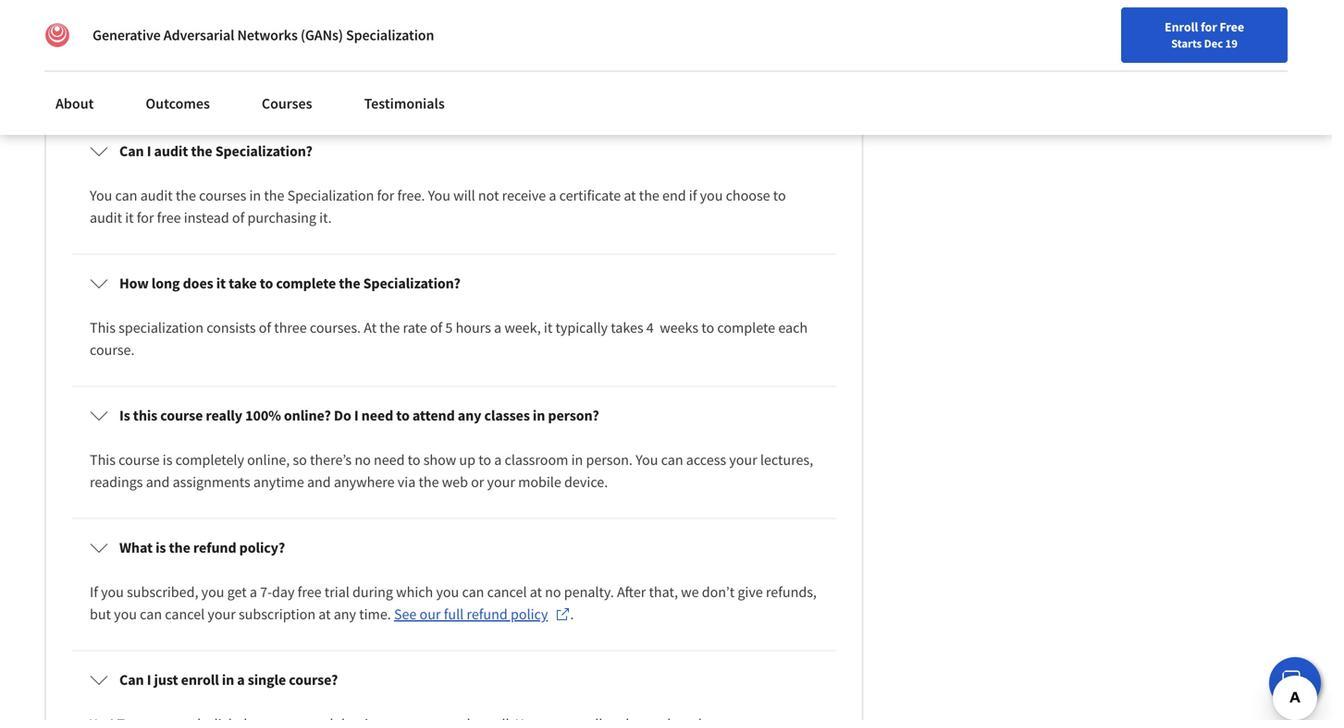 Task type: describe. For each thing, give the bounding box(es) containing it.
take for to
[[198, 32, 226, 50]]

is this course really 100% online? do i need to attend any classes in person?
[[119, 407, 599, 425]]

full
[[444, 605, 464, 624]]

how long does it take to complete the specialization? button
[[75, 258, 833, 309]]

i for do i need to take the courses in a specific order?
[[140, 32, 144, 50]]

enroll
[[1165, 19, 1198, 35]]

(gans)
[[301, 26, 343, 44]]

online,
[[247, 451, 290, 469]]

i right online?
[[354, 407, 359, 425]]

do inside dropdown button
[[334, 407, 351, 425]]

free inside you can audit the courses in the specialization for free. you will not receive a certificate at the end if you choose to audit it for free instead of purchasing it.
[[157, 209, 181, 227]]

each
[[778, 319, 808, 337]]

need for 100%
[[361, 407, 393, 425]]

anytime
[[253, 473, 304, 492]]

to inside you can audit the courses in the specialization for free. you will not receive a certificate at the end if you choose to audit it for free instead of purchasing it.
[[773, 186, 786, 205]]

deeplearning.ai image
[[44, 22, 70, 48]]

testimonials
[[364, 94, 445, 113]]

need inside dropdown button
[[147, 32, 179, 50]]

take for it
[[229, 274, 257, 293]]

refunds,
[[766, 583, 817, 602]]

courses inside you can audit the courses in the specialization for free. you will not receive a certificate at the end if you choose to audit it for free instead of purchasing it.
[[199, 186, 246, 205]]

web
[[442, 473, 468, 492]]

0 horizontal spatial cancel
[[165, 605, 205, 624]]

the inside "this course is completely online, so there's no need to show up to a classroom in person. you can access your lectures, readings and assignments anytime and anywhere via the web or your mobile device."
[[419, 473, 439, 492]]

courses
[[262, 94, 312, 113]]

will
[[453, 186, 475, 205]]

to inside this specialization consists of three courses. at the rate of 5 hours a week, it typically takes 4  weeks to complete each course.
[[702, 319, 714, 337]]

about
[[56, 94, 94, 113]]

anywhere
[[334, 473, 395, 492]]

in right enroll
[[222, 671, 234, 690]]

course inside dropdown button
[[160, 407, 203, 425]]

course?
[[289, 671, 338, 690]]

2 horizontal spatial of
[[430, 319, 442, 337]]

lectures,
[[760, 451, 813, 469]]

if you subscribed, you get a 7-day free trial during which you can cancel at no penalty. after that, we don't give refunds, but you can cancel your subscription at any time.
[[90, 583, 820, 624]]

readings
[[90, 473, 143, 492]]

receive
[[502, 186, 546, 205]]

dec
[[1204, 36, 1223, 51]]

can inside you can audit the courses in the specialization for free. you will not receive a certificate at the end if you choose to audit it for free instead of purchasing it.
[[115, 186, 137, 205]]

does
[[183, 274, 213, 293]]

2 vertical spatial audit
[[90, 209, 122, 227]]

free.
[[397, 186, 425, 205]]

instead
[[184, 209, 229, 227]]

our
[[420, 605, 441, 624]]

typically
[[556, 319, 608, 337]]

2 and from the left
[[307, 473, 331, 492]]

long
[[151, 274, 180, 293]]

2 horizontal spatial your
[[729, 451, 757, 469]]

can up see our full refund policy
[[462, 583, 484, 602]]

how long does it take to complete the specialization?
[[119, 274, 461, 293]]

don't
[[702, 583, 735, 602]]

can i audit the specialization?
[[119, 142, 313, 160]]

if
[[689, 186, 697, 205]]

refund for policy
[[467, 605, 508, 624]]

a inside dropdown button
[[237, 671, 245, 690]]

to down purchasing
[[260, 274, 273, 293]]

how
[[119, 274, 149, 293]]

audit for can
[[140, 186, 173, 205]]

course.
[[90, 341, 135, 359]]

i for can i audit the specialization?
[[147, 142, 151, 160]]

need for online,
[[374, 451, 405, 469]]

a inside this specialization consists of three courses. at the rate of 5 hours a week, it typically takes 4  weeks to complete each course.
[[494, 319, 502, 337]]

see our full refund policy
[[394, 605, 548, 624]]

19
[[1225, 36, 1238, 51]]

mobile
[[518, 473, 561, 492]]

the inside this specialization consists of three courses. at the rate of 5 hours a week, it typically takes 4  weeks to complete each course.
[[380, 319, 400, 337]]

what
[[119, 539, 153, 557]]

week,
[[505, 319, 541, 337]]

enroll
[[181, 671, 219, 690]]

audit for i
[[154, 142, 188, 160]]

1 vertical spatial for
[[377, 186, 394, 205]]

5
[[445, 319, 453, 337]]

is inside "this course is completely online, so there's no need to show up to a classroom in person. you can access your lectures, readings and assignments anytime and anywhere via the web or your mobile device."
[[163, 451, 172, 469]]

do inside dropdown button
[[119, 32, 137, 50]]

classroom
[[505, 451, 568, 469]]

7-
[[260, 583, 272, 602]]

you inside "this course is completely online, so there's no need to show up to a classroom in person. you can access your lectures, readings and assignments anytime and anywhere via the web or your mobile device."
[[636, 451, 658, 469]]

just
[[154, 671, 178, 690]]

0 horizontal spatial you
[[90, 186, 112, 205]]

specific
[[331, 32, 380, 50]]

in inside you can audit the courses in the specialization for free. you will not receive a certificate at the end if you choose to audit it for free instead of purchasing it.
[[249, 186, 261, 205]]

end
[[662, 186, 686, 205]]

not
[[478, 186, 499, 205]]

is inside dropdown button
[[156, 539, 166, 557]]

order?
[[383, 32, 425, 50]]

there's
[[310, 451, 352, 469]]

do i need to take the courses in a specific order? button
[[75, 15, 833, 67]]

0 horizontal spatial at
[[319, 605, 331, 624]]

chat with us image
[[1280, 669, 1310, 699]]

so
[[293, 451, 307, 469]]

person.
[[586, 451, 633, 469]]

a inside "this course is completely online, so there's no need to show up to a classroom in person. you can access your lectures, readings and assignments anytime and anywhere via the web or your mobile device."
[[494, 451, 502, 469]]

1 horizontal spatial cancel
[[487, 583, 527, 602]]

person?
[[548, 407, 599, 425]]

enroll for free starts dec 19
[[1165, 19, 1244, 51]]

a inside dropdown button
[[321, 32, 328, 50]]

three
[[274, 319, 307, 337]]

specialization
[[119, 319, 204, 337]]

opens in a new tab image
[[555, 607, 570, 622]]

after
[[617, 583, 646, 602]]

courses link
[[251, 83, 323, 124]]

1 horizontal spatial your
[[487, 473, 515, 492]]

single
[[248, 671, 286, 690]]

can i just enroll in a single course?
[[119, 671, 338, 690]]

1 and from the left
[[146, 473, 170, 492]]

but
[[90, 605, 111, 624]]

no inside if you subscribed, you get a 7-day free trial during which you can cancel at no penalty. after that, we don't give refunds, but you can cancel your subscription at any time.
[[545, 583, 561, 602]]

subscription
[[239, 605, 316, 624]]

policy?
[[239, 539, 285, 557]]

get
[[227, 583, 247, 602]]

it inside this specialization consists of three courses. at the rate of 5 hours a week, it typically takes 4  weeks to complete each course.
[[544, 319, 553, 337]]

it inside you can audit the courses in the specialization for free. you will not receive a certificate at the end if you choose to audit it for free instead of purchasing it.
[[125, 209, 134, 227]]

to up via
[[408, 451, 421, 469]]

testimonials link
[[353, 83, 456, 124]]

give
[[738, 583, 763, 602]]

100%
[[245, 407, 281, 425]]

free
[[1220, 19, 1244, 35]]

generative adversarial networks (gans) specialization
[[93, 26, 434, 44]]

any inside dropdown button
[[458, 407, 481, 425]]



Task type: vqa. For each thing, say whether or not it's contained in the screenshot.
Can associated with Can I just enroll in a single course?
yes



Task type: locate. For each thing, give the bounding box(es) containing it.
what is the refund policy?
[[119, 539, 285, 557]]

free left the instead
[[157, 209, 181, 227]]

which
[[396, 583, 433, 602]]

outcomes
[[146, 94, 210, 113]]

your right access
[[729, 451, 757, 469]]

2 horizontal spatial you
[[636, 451, 658, 469]]

this course is completely online, so there's no need to show up to a classroom in person. you can access your lectures, readings and assignments anytime and anywhere via the web or your mobile device.
[[90, 451, 816, 492]]

see our full refund policy link
[[394, 604, 570, 626]]

2 vertical spatial it
[[544, 319, 553, 337]]

course right this
[[160, 407, 203, 425]]

in left specific on the left top
[[305, 32, 318, 50]]

is right "what"
[[156, 539, 166, 557]]

do right online?
[[334, 407, 351, 425]]

1 vertical spatial course
[[119, 451, 160, 469]]

this for this course is completely online, so there's no need to show up to a classroom in person. you can access your lectures, readings and assignments anytime and anywhere via the web or your mobile device.
[[90, 451, 116, 469]]

1 vertical spatial cancel
[[165, 605, 205, 624]]

certificate
[[559, 186, 621, 205]]

0 horizontal spatial for
[[137, 209, 154, 227]]

do right deeplearning.ai image
[[119, 32, 137, 50]]

1 horizontal spatial of
[[259, 319, 271, 337]]

complete left each
[[717, 319, 775, 337]]

for left free. at the top left
[[377, 186, 394, 205]]

refund for policy?
[[193, 539, 236, 557]]

need up via
[[374, 451, 405, 469]]

i down "outcomes" in the left of the page
[[147, 142, 151, 160]]

attend
[[412, 407, 455, 425]]

complete inside this specialization consists of three courses. at the rate of 5 hours a week, it typically takes 4  weeks to complete each course.
[[717, 319, 775, 337]]

0 vertical spatial cancel
[[487, 583, 527, 602]]

take left networks
[[198, 32, 226, 50]]

audit down can i audit the specialization?
[[140, 186, 173, 205]]

0 horizontal spatial take
[[198, 32, 226, 50]]

no up "anywhere"
[[355, 451, 371, 469]]

1 vertical spatial any
[[334, 605, 356, 624]]

this inside this specialization consists of three courses. at the rate of 5 hours a week, it typically takes 4  weeks to complete each course.
[[90, 319, 116, 337]]

courses up courses
[[253, 32, 302, 50]]

take right does
[[229, 274, 257, 293]]

i left "just"
[[147, 671, 151, 690]]

hours
[[456, 319, 491, 337]]

0 vertical spatial no
[[355, 451, 371, 469]]

1 can from the top
[[119, 142, 144, 160]]

it up how
[[125, 209, 134, 227]]

1 horizontal spatial take
[[229, 274, 257, 293]]

refund left "policy?"
[[193, 539, 236, 557]]

0 horizontal spatial any
[[334, 605, 356, 624]]

2 vertical spatial need
[[374, 451, 405, 469]]

1 vertical spatial this
[[90, 451, 116, 469]]

can
[[119, 142, 144, 160], [119, 671, 144, 690]]

it.
[[319, 209, 332, 227]]

0 vertical spatial your
[[729, 451, 757, 469]]

0 vertical spatial can
[[119, 142, 144, 160]]

specialization
[[346, 26, 434, 44], [287, 186, 374, 205]]

1 this from the top
[[90, 319, 116, 337]]

specialization?
[[215, 142, 313, 160], [363, 274, 461, 293]]

audit up how
[[90, 209, 122, 227]]

you inside you can audit the courses in the specialization for free. you will not receive a certificate at the end if you choose to audit it for free instead of purchasing it.
[[700, 186, 723, 205]]

can i just enroll in a single course? button
[[75, 654, 833, 706]]

or
[[471, 473, 484, 492]]

in inside "this course is completely online, so there's no need to show up to a classroom in person. you can access your lectures, readings and assignments anytime and anywhere via the web or your mobile device."
[[571, 451, 583, 469]]

of inside you can audit the courses in the specialization for free. you will not receive a certificate at the end if you choose to audit it for free instead of purchasing it.
[[232, 209, 244, 227]]

1 horizontal spatial at
[[530, 583, 542, 602]]

at
[[624, 186, 636, 205], [530, 583, 542, 602], [319, 605, 331, 624]]

at
[[364, 319, 377, 337]]

can
[[115, 186, 137, 205], [661, 451, 683, 469], [462, 583, 484, 602], [140, 605, 162, 624]]

take inside dropdown button
[[229, 274, 257, 293]]

courses.
[[310, 319, 361, 337]]

1 vertical spatial specialization
[[287, 186, 374, 205]]

0 horizontal spatial complete
[[276, 274, 336, 293]]

specialization inside you can audit the courses in the specialization for free. you will not receive a certificate at the end if you choose to audit it for free instead of purchasing it.
[[287, 186, 374, 205]]

1 vertical spatial complete
[[717, 319, 775, 337]]

of right the instead
[[232, 209, 244, 227]]

1 vertical spatial courses
[[199, 186, 246, 205]]

free inside if you subscribed, you get a 7-day free trial during which you can cancel at no penalty. after that, we don't give refunds, but you can cancel your subscription at any time.
[[298, 583, 322, 602]]

for left the instead
[[137, 209, 154, 227]]

completely
[[175, 451, 244, 469]]

0 vertical spatial refund
[[193, 539, 236, 557]]

complete up three
[[276, 274, 336, 293]]

i
[[140, 32, 144, 50], [147, 142, 151, 160], [354, 407, 359, 425], [147, 671, 151, 690]]

0 horizontal spatial specialization?
[[215, 142, 313, 160]]

your
[[729, 451, 757, 469], [487, 473, 515, 492], [208, 605, 236, 624]]

specialization right (gans)
[[346, 26, 434, 44]]

0 horizontal spatial do
[[119, 32, 137, 50]]

during
[[353, 583, 393, 602]]

audit
[[154, 142, 188, 160], [140, 186, 173, 205], [90, 209, 122, 227]]

to
[[182, 32, 195, 50], [773, 186, 786, 205], [260, 274, 273, 293], [702, 319, 714, 337], [396, 407, 410, 425], [408, 451, 421, 469], [478, 451, 491, 469]]

refund right full
[[467, 605, 508, 624]]

no inside "this course is completely online, so there's no need to show up to a classroom in person. you can access your lectures, readings and assignments anytime and anywhere via the web or your mobile device."
[[355, 451, 371, 469]]

1 horizontal spatial courses
[[253, 32, 302, 50]]

to right the generative
[[182, 32, 195, 50]]

1 horizontal spatial and
[[307, 473, 331, 492]]

online?
[[284, 407, 331, 425]]

0 horizontal spatial courses
[[199, 186, 246, 205]]

you
[[90, 186, 112, 205], [428, 186, 450, 205], [636, 451, 658, 469]]

and down there's at the left bottom of page
[[307, 473, 331, 492]]

at inside you can audit the courses in the specialization for free. you will not receive a certificate at the end if you choose to audit it for free instead of purchasing it.
[[624, 186, 636, 205]]

2 vertical spatial for
[[137, 209, 154, 227]]

0 vertical spatial audit
[[154, 142, 188, 160]]

for inside enroll for free starts dec 19
[[1201, 19, 1217, 35]]

you can audit the courses in the specialization for free. you will not receive a certificate at the end if you choose to audit it for free instead of purchasing it.
[[90, 186, 789, 227]]

a right up
[[494, 451, 502, 469]]

0 horizontal spatial your
[[208, 605, 236, 624]]

to right choose
[[773, 186, 786, 205]]

in
[[305, 32, 318, 50], [249, 186, 261, 205], [533, 407, 545, 425], [571, 451, 583, 469], [222, 671, 234, 690]]

in inside dropdown button
[[305, 32, 318, 50]]

1 vertical spatial at
[[530, 583, 542, 602]]

consists
[[206, 319, 256, 337]]

0 vertical spatial specialization?
[[215, 142, 313, 160]]

None search field
[[264, 12, 569, 49]]

it right does
[[216, 274, 226, 293]]

2 vertical spatial your
[[208, 605, 236, 624]]

specialization? inside dropdown button
[[215, 142, 313, 160]]

to inside dropdown button
[[182, 32, 195, 50]]

at right certificate
[[624, 186, 636, 205]]

0 vertical spatial this
[[90, 319, 116, 337]]

0 vertical spatial complete
[[276, 274, 336, 293]]

day
[[272, 583, 295, 602]]

can down subscribed,
[[140, 605, 162, 624]]

is
[[163, 451, 172, 469], [156, 539, 166, 557]]

weeks
[[660, 319, 699, 337]]

and right readings
[[146, 473, 170, 492]]

1 vertical spatial need
[[361, 407, 393, 425]]

i left adversarial at the left of the page
[[140, 32, 144, 50]]

can for can i just enroll in a single course?
[[119, 671, 144, 690]]

2 vertical spatial at
[[319, 605, 331, 624]]

0 horizontal spatial and
[[146, 473, 170, 492]]

1 vertical spatial audit
[[140, 186, 173, 205]]

0 horizontal spatial course
[[119, 451, 160, 469]]

do i need to take the courses in a specific order?
[[119, 32, 425, 50]]

penalty.
[[564, 583, 614, 602]]

a right receive in the left top of the page
[[549, 186, 556, 205]]

0 vertical spatial do
[[119, 32, 137, 50]]

0 vertical spatial it
[[125, 209, 134, 227]]

a left 'single'
[[237, 671, 245, 690]]

choose
[[726, 186, 770, 205]]

1 horizontal spatial complete
[[717, 319, 775, 337]]

of
[[232, 209, 244, 227], [259, 319, 271, 337], [430, 319, 442, 337]]

need up "outcomes" in the left of the page
[[147, 32, 179, 50]]

0 horizontal spatial refund
[[193, 539, 236, 557]]

1 vertical spatial your
[[487, 473, 515, 492]]

0 vertical spatial is
[[163, 451, 172, 469]]

outcomes link
[[135, 83, 221, 124]]

it right "week,"
[[544, 319, 553, 337]]

a inside you can audit the courses in the specialization for free. you will not receive a certificate at the end if you choose to audit it for free instead of purchasing it.
[[549, 186, 556, 205]]

1 horizontal spatial any
[[458, 407, 481, 425]]

any right the attend at the bottom of page
[[458, 407, 481, 425]]

2 can from the top
[[119, 671, 144, 690]]

cancel
[[487, 583, 527, 602], [165, 605, 205, 624]]

audit inside dropdown button
[[154, 142, 188, 160]]

1 horizontal spatial specialization?
[[363, 274, 461, 293]]

can inside can i just enroll in a single course? dropdown button
[[119, 671, 144, 690]]

0 vertical spatial need
[[147, 32, 179, 50]]

need left the attend at the bottom of page
[[361, 407, 393, 425]]

policy
[[511, 605, 548, 624]]

can down outcomes link
[[119, 142, 144, 160]]

menu item
[[997, 19, 1116, 79]]

about link
[[44, 83, 105, 124]]

no
[[355, 451, 371, 469], [545, 583, 561, 602]]

networks
[[237, 26, 298, 44]]

0 vertical spatial course
[[160, 407, 203, 425]]

can inside "this course is completely online, so there's no need to show up to a classroom in person. you can access your lectures, readings and assignments anytime and anywhere via the web or your mobile device."
[[661, 451, 683, 469]]

1 horizontal spatial you
[[428, 186, 450, 205]]

need
[[147, 32, 179, 50], [361, 407, 393, 425], [374, 451, 405, 469]]

in up device.
[[571, 451, 583, 469]]

your inside if you subscribed, you get a 7-day free trial during which you can cancel at no penalty. after that, we don't give refunds, but you can cancel your subscription at any time.
[[208, 605, 236, 624]]

if
[[90, 583, 98, 602]]

see
[[394, 605, 417, 624]]

courses up the instead
[[199, 186, 246, 205]]

subscribed,
[[127, 583, 198, 602]]

0 vertical spatial any
[[458, 407, 481, 425]]

can up how
[[115, 186, 137, 205]]

course
[[160, 407, 203, 425], [119, 451, 160, 469]]

really
[[206, 407, 242, 425]]

that,
[[649, 583, 678, 602]]

this specialization consists of three courses. at the rate of 5 hours a week, it typically takes 4  weeks to complete each course.
[[90, 319, 811, 359]]

this for this specialization consists of three courses. at the rate of 5 hours a week, it typically takes 4  weeks to complete each course.
[[90, 319, 116, 337]]

course inside "this course is completely online, so there's no need to show up to a classroom in person. you can access your lectures, readings and assignments anytime and anywhere via the web or your mobile device."
[[119, 451, 160, 469]]

to left the attend at the bottom of page
[[396, 407, 410, 425]]

adversarial
[[164, 26, 234, 44]]

complete inside dropdown button
[[276, 274, 336, 293]]

1 vertical spatial take
[[229, 274, 257, 293]]

0 vertical spatial take
[[198, 32, 226, 50]]

1 horizontal spatial free
[[298, 583, 322, 602]]

this up readings
[[90, 451, 116, 469]]

refund inside dropdown button
[[193, 539, 236, 557]]

i for can i just enroll in a single course?
[[147, 671, 151, 690]]

1 vertical spatial specialization?
[[363, 274, 461, 293]]

show
[[423, 451, 456, 469]]

1 vertical spatial can
[[119, 671, 144, 690]]

a inside if you subscribed, you get a 7-day free trial during which you can cancel at no penalty. after that, we don't give refunds, but you can cancel your subscription at any time.
[[250, 583, 257, 602]]

this up course.
[[90, 319, 116, 337]]

refund
[[193, 539, 236, 557], [467, 605, 508, 624]]

courses inside dropdown button
[[253, 32, 302, 50]]

1 vertical spatial do
[[334, 407, 351, 425]]

a right hours
[[494, 319, 502, 337]]

a left 7-
[[250, 583, 257, 602]]

1 vertical spatial refund
[[467, 605, 508, 624]]

time.
[[359, 605, 391, 624]]

specialization? up rate
[[363, 274, 461, 293]]

we
[[681, 583, 699, 602]]

course up readings
[[119, 451, 160, 469]]

device.
[[564, 473, 608, 492]]

1 horizontal spatial refund
[[467, 605, 508, 624]]

1 vertical spatial is
[[156, 539, 166, 557]]

at up policy on the bottom
[[530, 583, 542, 602]]

need inside "this course is completely online, so there's no need to show up to a classroom in person. you can access your lectures, readings and assignments anytime and anywhere via the web or your mobile device."
[[374, 451, 405, 469]]

in right classes
[[533, 407, 545, 425]]

any
[[458, 407, 481, 425], [334, 605, 356, 624]]

for up dec
[[1201, 19, 1217, 35]]

is this course really 100% online? do i need to attend any classes in person? button
[[75, 390, 833, 442]]

free
[[157, 209, 181, 227], [298, 583, 322, 602]]

in up purchasing
[[249, 186, 261, 205]]

is left completely
[[163, 451, 172, 469]]

your right or
[[487, 473, 515, 492]]

need inside dropdown button
[[361, 407, 393, 425]]

can left access
[[661, 451, 683, 469]]

1 horizontal spatial course
[[160, 407, 203, 425]]

any inside if you subscribed, you get a 7-day free trial during which you can cancel at no penalty. after that, we don't give refunds, but you can cancel your subscription at any time.
[[334, 605, 356, 624]]

1 vertical spatial free
[[298, 583, 322, 602]]

0 vertical spatial courses
[[253, 32, 302, 50]]

what is the refund policy? button
[[75, 522, 833, 574]]

at down trial
[[319, 605, 331, 624]]

list item
[[72, 0, 836, 12]]

free right day
[[298, 583, 322, 602]]

this inside "this course is completely online, so there's no need to show up to a classroom in person. you can access your lectures, readings and assignments anytime and anywhere via the web or your mobile device."
[[90, 451, 116, 469]]

0 vertical spatial for
[[1201, 19, 1217, 35]]

0 vertical spatial specialization
[[346, 26, 434, 44]]

cancel down subscribed,
[[165, 605, 205, 624]]

1 horizontal spatial it
[[216, 274, 226, 293]]

can inside can i audit the specialization? dropdown button
[[119, 142, 144, 160]]

takes
[[611, 319, 644, 337]]

can left "just"
[[119, 671, 144, 690]]

starts
[[1171, 36, 1202, 51]]

purchasing
[[247, 209, 316, 227]]

0 horizontal spatial of
[[232, 209, 244, 227]]

1 horizontal spatial no
[[545, 583, 561, 602]]

access
[[686, 451, 726, 469]]

take
[[198, 32, 226, 50], [229, 274, 257, 293]]

courses
[[253, 32, 302, 50], [199, 186, 246, 205]]

0 horizontal spatial it
[[125, 209, 134, 227]]

1 vertical spatial no
[[545, 583, 561, 602]]

a left specific on the left top
[[321, 32, 328, 50]]

1 vertical spatial it
[[216, 274, 226, 293]]

1 horizontal spatial for
[[377, 186, 394, 205]]

of left 5
[[430, 319, 442, 337]]

no up opens in a new tab icon
[[545, 583, 561, 602]]

0 horizontal spatial no
[[355, 451, 371, 469]]

can for can i audit the specialization?
[[119, 142, 144, 160]]

to right weeks
[[702, 319, 714, 337]]

2 horizontal spatial at
[[624, 186, 636, 205]]

it inside dropdown button
[[216, 274, 226, 293]]

any down trial
[[334, 605, 356, 624]]

1 horizontal spatial do
[[334, 407, 351, 425]]

specialization? inside dropdown button
[[363, 274, 461, 293]]

coursera image
[[22, 15, 140, 45]]

of left three
[[259, 319, 271, 337]]

cancel up policy on the bottom
[[487, 583, 527, 602]]

to right up
[[478, 451, 491, 469]]

2 horizontal spatial for
[[1201, 19, 1217, 35]]

0 vertical spatial at
[[624, 186, 636, 205]]

can i audit the specialization? button
[[75, 125, 833, 177]]

2 horizontal spatial it
[[544, 319, 553, 337]]

audit down outcomes link
[[154, 142, 188, 160]]

take inside dropdown button
[[198, 32, 226, 50]]

2 this from the top
[[90, 451, 116, 469]]

your down get
[[208, 605, 236, 624]]

0 vertical spatial free
[[157, 209, 181, 227]]

specialization? down courses link
[[215, 142, 313, 160]]

specialization up it. on the top of page
[[287, 186, 374, 205]]

0 horizontal spatial free
[[157, 209, 181, 227]]

do
[[119, 32, 137, 50], [334, 407, 351, 425]]



